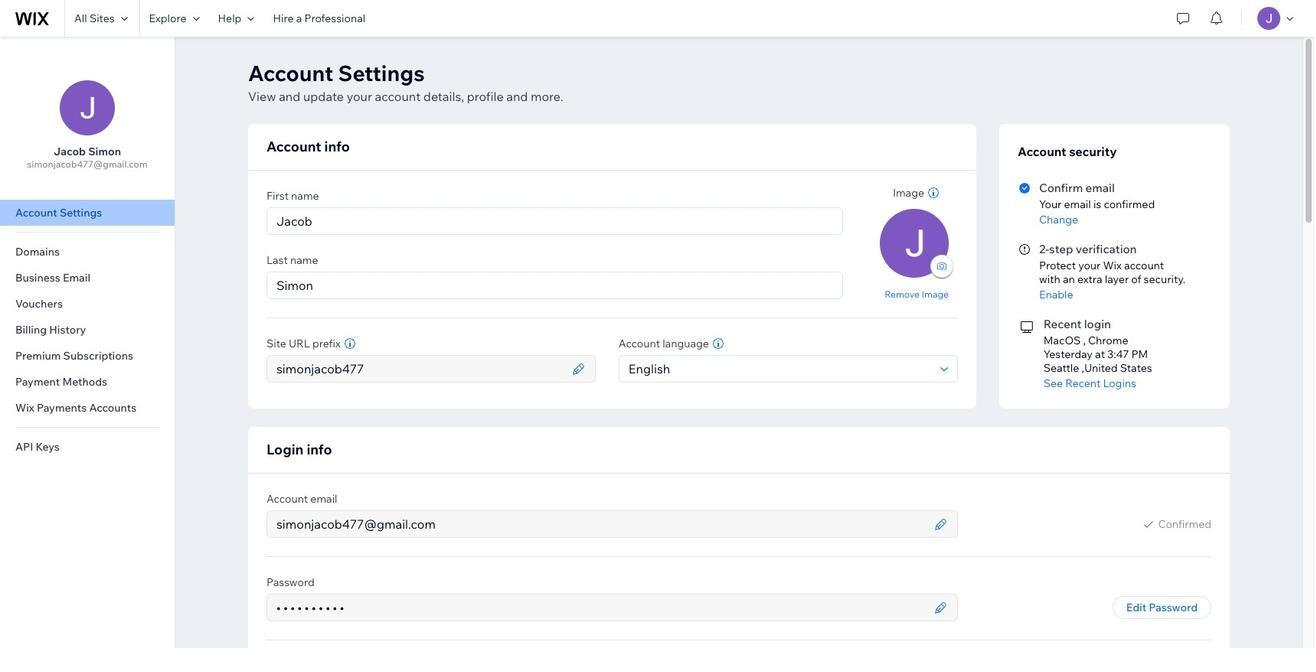 Task type: describe. For each thing, give the bounding box(es) containing it.
simon
[[88, 145, 121, 159]]

email for confirm
[[1086, 181, 1115, 195]]

0 vertical spatial recent
[[1044, 317, 1082, 332]]

sidebar element
[[0, 37, 175, 649]]

confirmed
[[1104, 198, 1155, 211]]

simonjacob477@gmail.com
[[27, 159, 148, 170]]

change
[[1039, 213, 1078, 227]]

security.
[[1144, 273, 1186, 286]]

is
[[1094, 198, 1102, 211]]

all sites
[[74, 11, 115, 25]]

view
[[248, 89, 276, 104]]

your inside account settings view and update your account details, profile and more.
[[347, 89, 372, 104]]

prefix
[[312, 337, 341, 351]]

language
[[663, 337, 709, 351]]

account for account settings
[[15, 206, 57, 220]]

protect
[[1039, 259, 1076, 273]]

billing history link
[[0, 317, 175, 343]]

api keys
[[15, 440, 60, 454]]

pm
[[1132, 348, 1148, 361]]

remove
[[885, 288, 920, 300]]

account for account security
[[1018, 144, 1067, 159]]

payments
[[37, 401, 87, 415]]

payment
[[15, 375, 60, 389]]

0 horizontal spatial password
[[267, 576, 315, 590]]

hire a professional link
[[264, 0, 375, 37]]

Choose an account name text field
[[272, 356, 567, 382]]

a
[[296, 11, 302, 25]]

with
[[1039, 273, 1061, 286]]

0 vertical spatial image
[[893, 186, 924, 200]]

premium subscriptions link
[[0, 343, 175, 369]]

info for login info
[[307, 441, 332, 459]]

email
[[63, 271, 90, 285]]

settings for account settings view and update your account details, profile and more.
[[338, 60, 425, 87]]

account for account settings view and update your account details, profile and more.
[[248, 60, 333, 87]]

account settings link
[[0, 200, 175, 226]]

account for account language
[[619, 337, 660, 351]]

image inside button
[[922, 288, 949, 300]]

account settings
[[15, 206, 102, 220]]

verification
[[1076, 242, 1137, 257]]

wix payments accounts
[[15, 401, 137, 415]]

1 vertical spatial recent
[[1065, 377, 1101, 391]]

domains
[[15, 245, 60, 259]]

subscriptions
[[63, 349, 133, 363]]

business email
[[15, 271, 90, 285]]

extra
[[1077, 273, 1103, 286]]

login
[[267, 441, 304, 459]]

,united
[[1082, 361, 1118, 375]]

1 and from the left
[[279, 89, 300, 104]]

billing
[[15, 323, 47, 337]]

Enter your first name. text field
[[272, 208, 838, 234]]

business
[[15, 271, 60, 285]]

account language
[[619, 337, 709, 351]]

explore
[[149, 11, 187, 25]]

your
[[1039, 198, 1062, 211]]

name for last name
[[290, 253, 318, 267]]

edit password
[[1126, 601, 1198, 615]]

login info
[[267, 441, 332, 459]]

states
[[1120, 361, 1152, 375]]

site
[[267, 337, 286, 351]]

last
[[267, 253, 288, 267]]

account for account info
[[267, 138, 321, 155]]

account settings view and update your account details, profile and more.
[[248, 60, 563, 104]]

account info
[[267, 138, 350, 155]]

an
[[1063, 273, 1075, 286]]

your inside 2-step verification protect your wix account with an extra layer of security. enable
[[1078, 259, 1101, 273]]

password inside button
[[1149, 601, 1198, 615]]

all
[[74, 11, 87, 25]]



Task type: vqa. For each thing, say whether or not it's contained in the screenshot.
With
yes



Task type: locate. For each thing, give the bounding box(es) containing it.
3:47
[[1107, 348, 1129, 361]]

info down update
[[324, 138, 350, 155]]

1 vertical spatial wix
[[15, 401, 34, 415]]

edit password button
[[1113, 597, 1212, 620]]

remove image
[[885, 288, 949, 300]]

billing history
[[15, 323, 86, 337]]

at
[[1095, 348, 1105, 361]]

first name
[[267, 189, 319, 203]]

wix inside 2-step verification protect your wix account with an extra layer of security. enable
[[1103, 259, 1122, 273]]

0 vertical spatial your
[[347, 89, 372, 104]]

1 vertical spatial email
[[1064, 198, 1091, 211]]

site url prefix
[[267, 337, 341, 351]]

account left language
[[619, 337, 660, 351]]

0 horizontal spatial your
[[347, 89, 372, 104]]

vouchers
[[15, 297, 63, 311]]

email
[[1086, 181, 1115, 195], [1064, 198, 1091, 211], [310, 492, 337, 506]]

last name
[[267, 253, 318, 267]]

premium
[[15, 349, 61, 363]]

security
[[1069, 144, 1117, 159]]

profile
[[467, 89, 504, 104]]

professional
[[304, 11, 365, 25]]

and left more.
[[506, 89, 528, 104]]

confirm
[[1039, 181, 1083, 195]]

sites
[[90, 11, 115, 25]]

confirm email your email is confirmed change
[[1039, 181, 1155, 227]]

your down the verification
[[1078, 259, 1101, 273]]

1 vertical spatial password
[[1149, 601, 1198, 615]]

1 horizontal spatial password
[[1149, 601, 1198, 615]]

url
[[289, 337, 310, 351]]

wix
[[1103, 259, 1122, 273], [15, 401, 34, 415]]

email up 'is'
[[1086, 181, 1115, 195]]

0 horizontal spatial and
[[279, 89, 300, 104]]

account inside 2-step verification protect your wix account with an extra layer of security. enable
[[1124, 259, 1164, 273]]

wix down payment
[[15, 401, 34, 415]]

update
[[303, 89, 344, 104]]

1 horizontal spatial wix
[[1103, 259, 1122, 273]]

jacob
[[54, 145, 86, 159]]

password
[[267, 576, 315, 590], [1149, 601, 1198, 615]]

,
[[1083, 334, 1086, 348]]

1 horizontal spatial settings
[[338, 60, 425, 87]]

account up domains
[[15, 206, 57, 220]]

remove image button
[[885, 287, 949, 301]]

enable
[[1039, 288, 1073, 302]]

0 horizontal spatial wix
[[15, 401, 34, 415]]

step
[[1049, 242, 1073, 257]]

wix down the verification
[[1103, 259, 1122, 273]]

payment methods link
[[0, 369, 175, 395]]

change button
[[1039, 213, 1209, 227]]

recent
[[1044, 317, 1082, 332], [1065, 377, 1101, 391]]

premium subscriptions
[[15, 349, 133, 363]]

1 horizontal spatial your
[[1078, 259, 1101, 273]]

edit
[[1126, 601, 1147, 615]]

first
[[267, 189, 289, 203]]

image
[[893, 186, 924, 200], [922, 288, 949, 300]]

and
[[279, 89, 300, 104], [506, 89, 528, 104]]

settings up domains link
[[60, 206, 102, 220]]

recent down ,united
[[1065, 377, 1101, 391]]

1 horizontal spatial and
[[506, 89, 528, 104]]

1 vertical spatial info
[[307, 441, 332, 459]]

Enter your last name. text field
[[272, 273, 838, 299]]

account for settings
[[375, 89, 421, 104]]

account security
[[1018, 144, 1117, 159]]

recent up macos
[[1044, 317, 1082, 332]]

account
[[375, 89, 421, 104], [1124, 259, 1164, 273]]

0 vertical spatial settings
[[338, 60, 425, 87]]

name right first on the left
[[291, 189, 319, 203]]

0 vertical spatial name
[[291, 189, 319, 203]]

1 vertical spatial name
[[290, 253, 318, 267]]

jacob simon simonjacob477@gmail.com
[[27, 145, 148, 170]]

1 vertical spatial account
[[1124, 259, 1164, 273]]

account up view
[[248, 60, 333, 87]]

business email link
[[0, 265, 175, 291]]

of
[[1131, 273, 1141, 286]]

macos
[[1044, 334, 1081, 348]]

accounts
[[89, 401, 137, 415]]

Email address text field
[[272, 512, 930, 538]]

account inside account settings view and update your account details, profile and more.
[[248, 60, 333, 87]]

yesterday
[[1044, 348, 1093, 361]]

account down login
[[267, 492, 308, 506]]

your
[[347, 89, 372, 104], [1078, 259, 1101, 273]]

layer
[[1105, 273, 1129, 286]]

wix payments accounts link
[[0, 395, 175, 421]]

0 vertical spatial email
[[1086, 181, 1115, 195]]

account for step
[[1124, 259, 1164, 273]]

methods
[[62, 375, 107, 389]]

your right update
[[347, 89, 372, 104]]

account email
[[267, 492, 337, 506]]

info right login
[[307, 441, 332, 459]]

see recent logins button
[[1044, 377, 1212, 391]]

api
[[15, 440, 33, 454]]

settings inside account settings view and update your account details, profile and more.
[[338, 60, 425, 87]]

email for account
[[310, 492, 337, 506]]

wix inside "link"
[[15, 401, 34, 415]]

email left 'is'
[[1064, 198, 1091, 211]]

details,
[[423, 89, 464, 104]]

chrome
[[1088, 334, 1128, 348]]

0 vertical spatial password
[[267, 576, 315, 590]]

login
[[1084, 317, 1111, 332]]

account inside account settings view and update your account details, profile and more.
[[375, 89, 421, 104]]

logins
[[1103, 377, 1137, 391]]

domains link
[[0, 239, 175, 265]]

settings inside sidebar element
[[60, 206, 102, 220]]

help
[[218, 11, 242, 25]]

1 vertical spatial your
[[1078, 259, 1101, 273]]

info for account info
[[324, 138, 350, 155]]

2-step verification protect your wix account with an extra layer of security. enable
[[1039, 242, 1186, 302]]

0 vertical spatial wix
[[1103, 259, 1122, 273]]

1 vertical spatial settings
[[60, 206, 102, 220]]

confirmed
[[1158, 518, 1212, 532]]

email down the login info
[[310, 492, 337, 506]]

api keys link
[[0, 434, 175, 460]]

hire
[[273, 11, 294, 25]]

2 and from the left
[[506, 89, 528, 104]]

hire a professional
[[273, 11, 365, 25]]

0 horizontal spatial settings
[[60, 206, 102, 220]]

settings for account settings
[[60, 206, 102, 220]]

more.
[[531, 89, 563, 104]]

1 vertical spatial image
[[922, 288, 949, 300]]

account left details,
[[375, 89, 421, 104]]

0 horizontal spatial account
[[375, 89, 421, 104]]

0 vertical spatial account
[[375, 89, 421, 104]]

account up enable button
[[1124, 259, 1164, 273]]

payment methods
[[15, 375, 107, 389]]

see
[[1044, 377, 1063, 391]]

settings up update
[[338, 60, 425, 87]]

account up confirm
[[1018, 144, 1067, 159]]

name right last
[[290, 253, 318, 267]]

2-
[[1039, 242, 1049, 257]]

vouchers link
[[0, 291, 175, 317]]

help button
[[209, 0, 264, 37]]

None field
[[624, 356, 936, 382]]

seattle
[[1044, 361, 1079, 375]]

2 vertical spatial email
[[310, 492, 337, 506]]

account inside sidebar element
[[15, 206, 57, 220]]

name for first name
[[291, 189, 319, 203]]

history
[[49, 323, 86, 337]]

account up first name
[[267, 138, 321, 155]]

account for account email
[[267, 492, 308, 506]]

1 horizontal spatial account
[[1124, 259, 1164, 273]]

None text field
[[272, 595, 930, 621]]

and right view
[[279, 89, 300, 104]]

0 vertical spatial info
[[324, 138, 350, 155]]



